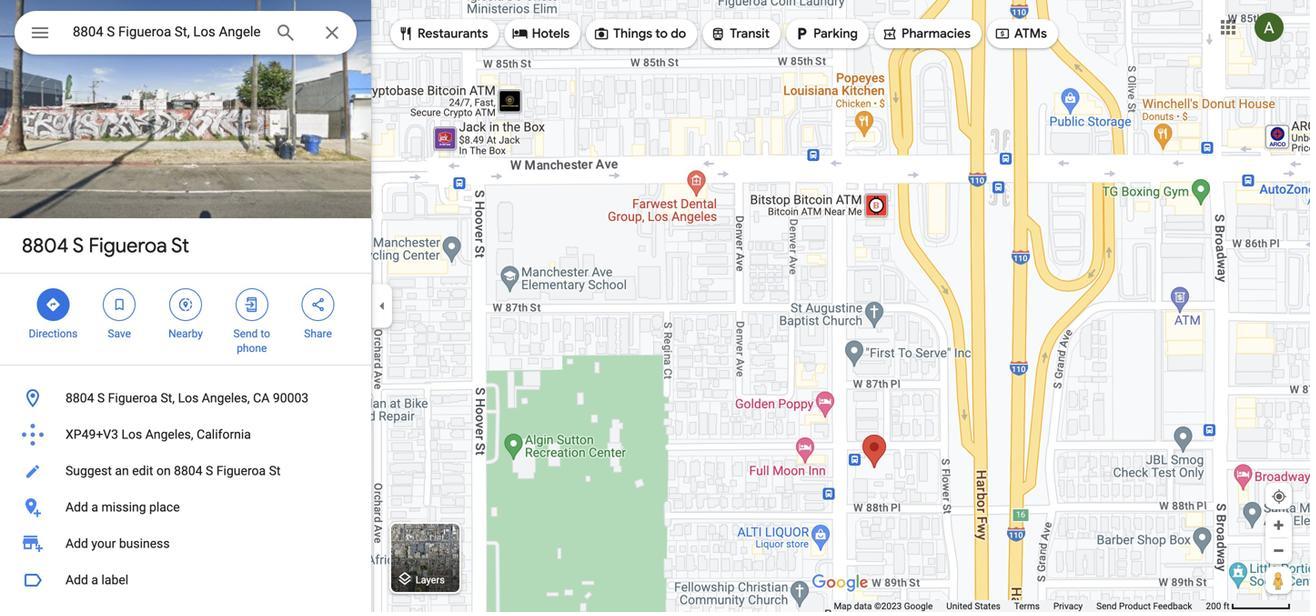 Task type: describe. For each thing, give the bounding box(es) containing it.
add your business
[[66, 536, 170, 551]]


[[882, 24, 898, 44]]


[[710, 24, 726, 44]]


[[995, 24, 1011, 44]]

8804 s figueroa st, los angeles, ca 90003 button
[[0, 380, 371, 417]]

add a missing place
[[66, 500, 180, 515]]

add for add a missing place
[[66, 500, 88, 515]]


[[310, 295, 326, 315]]

actions for 8804 s figueroa st region
[[0, 274, 371, 365]]

hotels
[[532, 25, 570, 42]]

google maps element
[[0, 0, 1310, 612]]

pharmacies
[[902, 25, 971, 42]]

xp49+v3 los angeles, california
[[66, 427, 251, 442]]

atms
[[1015, 25, 1047, 42]]

do
[[671, 25, 686, 42]]

edit
[[132, 464, 153, 479]]

share
[[304, 328, 332, 340]]

privacy
[[1054, 601, 1083, 612]]

add your business link
[[0, 526, 371, 562]]

map data ©2023 google
[[834, 601, 933, 612]]

privacy button
[[1054, 601, 1083, 612]]

8804 inside button
[[174, 464, 203, 479]]

8804 s figueroa st
[[22, 233, 189, 258]]

send product feedback
[[1097, 601, 1192, 612]]

business
[[119, 536, 170, 551]]

figueroa for st,
[[108, 391, 157, 406]]

google
[[904, 601, 933, 612]]

show street view coverage image
[[1266, 567, 1292, 594]]

save
[[108, 328, 131, 340]]

8804 s figueroa st main content
[[0, 0, 371, 612]]

st,
[[161, 391, 175, 406]]

xp49+v3 los angeles, california button
[[0, 417, 371, 453]]

things
[[613, 25, 652, 42]]

to inside  things to do
[[655, 25, 668, 42]]

an
[[115, 464, 129, 479]]

s for 8804 s figueroa st, los angeles, ca 90003
[[97, 391, 105, 406]]

8804 s figueroa st, los angeles, ca 90003
[[66, 391, 309, 406]]

layers
[[416, 574, 445, 586]]

add for add a label
[[66, 573, 88, 588]]


[[398, 24, 414, 44]]


[[512, 24, 528, 44]]

 button
[[15, 11, 66, 58]]

0 vertical spatial st
[[171, 233, 189, 258]]

terms
[[1014, 601, 1040, 612]]

 parking
[[794, 24, 858, 44]]

missing
[[101, 500, 146, 515]]

send to phone
[[233, 328, 270, 355]]

united states
[[947, 601, 1001, 612]]

parking
[[814, 25, 858, 42]]

s for 8804 s figueroa st
[[73, 233, 84, 258]]

terms button
[[1014, 601, 1040, 612]]



Task type: locate. For each thing, give the bounding box(es) containing it.
directions
[[29, 328, 78, 340]]

0 vertical spatial s
[[73, 233, 84, 258]]

angeles, inside "button"
[[145, 427, 193, 442]]

200 ft
[[1206, 601, 1230, 612]]

angeles, inside button
[[202, 391, 250, 406]]

1 vertical spatial angeles,
[[145, 427, 193, 442]]

1 vertical spatial send
[[1097, 601, 1117, 612]]

figueroa inside button
[[216, 464, 266, 479]]

2 vertical spatial add
[[66, 573, 88, 588]]

8804 up xp49+v3
[[66, 391, 94, 406]]

send inside 'button'
[[1097, 601, 1117, 612]]

0 vertical spatial send
[[233, 328, 258, 340]]

200 ft button
[[1206, 601, 1291, 612]]

united states button
[[947, 601, 1001, 612]]

none field inside the 8804 s figueroa st, los angeles, ca 90003 field
[[73, 21, 260, 43]]

send product feedback button
[[1097, 601, 1192, 612]]

feedback
[[1153, 601, 1192, 612]]

figueroa for st
[[89, 233, 167, 258]]

8804
[[22, 233, 69, 258], [66, 391, 94, 406], [174, 464, 203, 479]]

to left do
[[655, 25, 668, 42]]

90003
[[273, 391, 309, 406]]

add left 'label' in the left of the page
[[66, 573, 88, 588]]

add a missing place button
[[0, 490, 371, 526]]

 pharmacies
[[882, 24, 971, 44]]

0 horizontal spatial s
[[73, 233, 84, 258]]

send for send to phone
[[233, 328, 258, 340]]

1 horizontal spatial s
[[97, 391, 105, 406]]

label
[[101, 573, 128, 588]]

0 vertical spatial a
[[91, 500, 98, 515]]

1 vertical spatial figueroa
[[108, 391, 157, 406]]

a left missing
[[91, 500, 98, 515]]

add left the your
[[66, 536, 88, 551]]


[[29, 20, 51, 46]]

ft
[[1224, 601, 1230, 612]]

los right st,
[[178, 391, 199, 406]]

0 horizontal spatial angeles,
[[145, 427, 193, 442]]

zoom in image
[[1272, 519, 1286, 532]]

product
[[1119, 601, 1151, 612]]


[[111, 295, 128, 315]]

3 add from the top
[[66, 573, 88, 588]]

1 vertical spatial st
[[269, 464, 281, 479]]

2 add from the top
[[66, 536, 88, 551]]

to inside 'send to phone'
[[261, 328, 270, 340]]

0 vertical spatial 8804
[[22, 233, 69, 258]]

0 vertical spatial figueroa
[[89, 233, 167, 258]]

a
[[91, 500, 98, 515], [91, 573, 98, 588]]

st up 
[[171, 233, 189, 258]]

los inside "button"
[[121, 427, 142, 442]]

200
[[1206, 601, 1221, 612]]

united
[[947, 601, 973, 612]]

add a label button
[[0, 562, 371, 599]]

phone
[[237, 342, 267, 355]]

google account: angela cha  
(angela.cha@adept.ai) image
[[1255, 13, 1284, 42]]

angeles, down st,
[[145, 427, 193, 442]]

0 horizontal spatial st
[[171, 233, 189, 258]]

1 horizontal spatial st
[[269, 464, 281, 479]]

suggest an edit on 8804 s figueroa st
[[66, 464, 281, 479]]

add down suggest on the left bottom of the page
[[66, 500, 88, 515]]

angeles,
[[202, 391, 250, 406], [145, 427, 193, 442]]

los up an
[[121, 427, 142, 442]]


[[593, 24, 610, 44]]

2 a from the top
[[91, 573, 98, 588]]

1 add from the top
[[66, 500, 88, 515]]

1 a from the top
[[91, 500, 98, 515]]

angeles, left ca on the bottom left of page
[[202, 391, 250, 406]]

collapse side panel image
[[372, 296, 392, 316]]


[[244, 295, 260, 315]]

a for label
[[91, 573, 98, 588]]

0 vertical spatial to
[[655, 25, 668, 42]]

1 horizontal spatial send
[[1097, 601, 1117, 612]]

0 horizontal spatial send
[[233, 328, 258, 340]]

transit
[[730, 25, 770, 42]]

1 horizontal spatial los
[[178, 391, 199, 406]]

show your location image
[[1271, 489, 1288, 505]]

footer
[[834, 601, 1206, 612]]

suggest an edit on 8804 s figueroa st button
[[0, 453, 371, 490]]

figueroa inside button
[[108, 391, 157, 406]]

to up phone
[[261, 328, 270, 340]]

2 horizontal spatial s
[[206, 464, 213, 479]]

0 horizontal spatial los
[[121, 427, 142, 442]]

 restaurants
[[398, 24, 488, 44]]

0 horizontal spatial to
[[261, 328, 270, 340]]

figueroa up 
[[89, 233, 167, 258]]

california
[[197, 427, 251, 442]]

figueroa left st,
[[108, 391, 157, 406]]

s inside button
[[97, 391, 105, 406]]

 things to do
[[593, 24, 686, 44]]

figueroa
[[89, 233, 167, 258], [108, 391, 157, 406], [216, 464, 266, 479]]

st down ca on the bottom left of page
[[269, 464, 281, 479]]

send inside 'send to phone'
[[233, 328, 258, 340]]

2 vertical spatial 8804
[[174, 464, 203, 479]]

2 vertical spatial s
[[206, 464, 213, 479]]

0 vertical spatial angeles,
[[202, 391, 250, 406]]

0 vertical spatial los
[[178, 391, 199, 406]]

send left product
[[1097, 601, 1117, 612]]

suggest
[[66, 464, 112, 479]]


[[45, 295, 61, 315]]

states
[[975, 601, 1001, 612]]

8804 S Figueroa St, Los Angeles, CA 90003 field
[[15, 11, 357, 55]]

add a label
[[66, 573, 128, 588]]

data
[[854, 601, 872, 612]]

restaurants
[[418, 25, 488, 42]]

8804 up 
[[22, 233, 69, 258]]

8804 right on
[[174, 464, 203, 479]]

figueroa down california
[[216, 464, 266, 479]]

map
[[834, 601, 852, 612]]

send
[[233, 328, 258, 340], [1097, 601, 1117, 612]]

©2023
[[874, 601, 902, 612]]

add for add your business
[[66, 536, 88, 551]]

1 vertical spatial los
[[121, 427, 142, 442]]

footer inside google maps element
[[834, 601, 1206, 612]]

1 horizontal spatial to
[[655, 25, 668, 42]]

xp49+v3
[[66, 427, 118, 442]]

a for missing
[[91, 500, 98, 515]]


[[177, 295, 194, 315]]

0 vertical spatial add
[[66, 500, 88, 515]]

8804 for 8804 s figueroa st
[[22, 233, 69, 258]]

send up phone
[[233, 328, 258, 340]]

nearby
[[168, 328, 203, 340]]

1 vertical spatial to
[[261, 328, 270, 340]]


[[794, 24, 810, 44]]

1 vertical spatial a
[[91, 573, 98, 588]]

to
[[655, 25, 668, 42], [261, 328, 270, 340]]

1 vertical spatial s
[[97, 391, 105, 406]]

8804 for 8804 s figueroa st, los angeles, ca 90003
[[66, 391, 94, 406]]

your
[[91, 536, 116, 551]]

 search field
[[15, 11, 357, 58]]

s
[[73, 233, 84, 258], [97, 391, 105, 406], [206, 464, 213, 479]]

footer containing map data ©2023 google
[[834, 601, 1206, 612]]

2 vertical spatial figueroa
[[216, 464, 266, 479]]

st
[[171, 233, 189, 258], [269, 464, 281, 479]]

1 vertical spatial 8804
[[66, 391, 94, 406]]

los
[[178, 391, 199, 406], [121, 427, 142, 442]]

ca
[[253, 391, 270, 406]]

1 vertical spatial add
[[66, 536, 88, 551]]

8804 inside button
[[66, 391, 94, 406]]

add
[[66, 500, 88, 515], [66, 536, 88, 551], [66, 573, 88, 588]]

s inside button
[[206, 464, 213, 479]]

place
[[149, 500, 180, 515]]

1 horizontal spatial angeles,
[[202, 391, 250, 406]]

st inside button
[[269, 464, 281, 479]]

 atms
[[995, 24, 1047, 44]]

zoom out image
[[1272, 544, 1286, 558]]

los inside button
[[178, 391, 199, 406]]

a left 'label' in the left of the page
[[91, 573, 98, 588]]

send for send product feedback
[[1097, 601, 1117, 612]]

None field
[[73, 21, 260, 43]]

on
[[156, 464, 171, 479]]

 transit
[[710, 24, 770, 44]]

 hotels
[[512, 24, 570, 44]]



Task type: vqa. For each thing, say whether or not it's contained in the screenshot.


